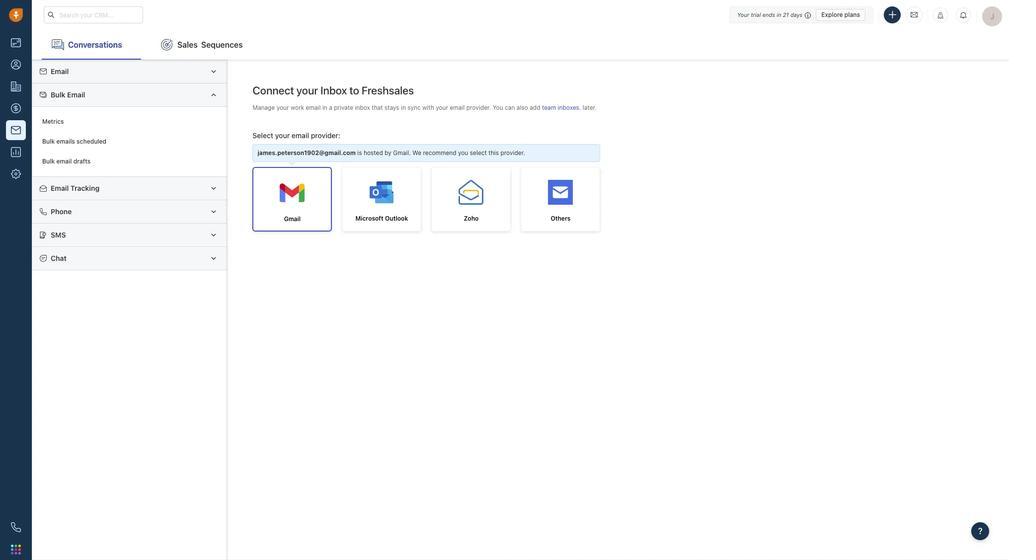 Task type: describe. For each thing, give the bounding box(es) containing it.
metrics
[[42, 118, 64, 125]]

bulk email drafts link
[[37, 152, 222, 171]]

bulk emails scheduled link
[[37, 132, 222, 152]]

ends
[[763, 11, 775, 18]]

manage
[[253, 104, 275, 111]]

sequences
[[201, 40, 243, 49]]

later.
[[583, 104, 597, 111]]

tracking
[[71, 184, 99, 192]]

bulk for bulk emails scheduled
[[42, 138, 55, 145]]

your
[[738, 11, 750, 18]]

sales sequences
[[177, 40, 243, 49]]

outlook
[[385, 215, 408, 222]]

microsoft
[[356, 215, 384, 222]]

explore plans link
[[816, 9, 866, 21]]

0 horizontal spatial in
[[323, 104, 327, 111]]

1 vertical spatial email
[[67, 90, 85, 99]]

inboxes.
[[558, 104, 581, 111]]

add
[[530, 104, 541, 111]]

this
[[489, 149, 499, 157]]

1 horizontal spatial in
[[401, 104, 406, 111]]

hosted
[[364, 149, 383, 157]]

email left drafts
[[56, 158, 72, 165]]

connect your inbox to freshsales
[[253, 84, 414, 97]]

is
[[358, 149, 362, 157]]

0 vertical spatial provider.
[[467, 104, 491, 111]]

select your email provider:
[[253, 131, 341, 140]]

email image
[[911, 11, 918, 19]]

bulk for bulk email
[[51, 90, 65, 99]]

days
[[791, 11, 803, 18]]

phone
[[51, 207, 72, 216]]

private
[[334, 104, 353, 111]]

explore
[[822, 11, 843, 18]]

freshsales
[[362, 84, 414, 97]]

your trial ends in 21 days
[[738, 11, 803, 18]]

your for provider:
[[275, 131, 290, 140]]

james.peterson1902@gmail.com is hosted by gmail. we recommend you select this provider.
[[258, 149, 525, 157]]

conversations link
[[42, 30, 141, 60]]

gmail
[[284, 215, 301, 223]]

gmail link
[[253, 167, 332, 232]]

to
[[350, 84, 359, 97]]

2 horizontal spatial in
[[777, 11, 782, 18]]

tab list containing conversations
[[32, 30, 1009, 60]]

others link
[[521, 167, 601, 232]]

email for email tracking
[[51, 184, 69, 192]]

sync
[[408, 104, 421, 111]]

1 vertical spatial provider.
[[501, 149, 525, 157]]

email right the work on the top left of page
[[306, 104, 321, 111]]

others
[[551, 215, 571, 222]]

explore plans
[[822, 11, 860, 18]]

bulk email
[[51, 90, 85, 99]]

bulk email drafts
[[42, 158, 91, 165]]

your for email
[[277, 104, 289, 111]]

your right with
[[436, 104, 448, 111]]

james.peterson1902@gmail.com
[[258, 149, 356, 157]]

freshworks switcher image
[[11, 545, 21, 555]]

zoho link
[[432, 167, 511, 232]]

team inboxes. link
[[542, 104, 583, 111]]

trial
[[751, 11, 761, 18]]

by
[[385, 149, 392, 157]]



Task type: locate. For each thing, give the bounding box(es) containing it.
in left a
[[323, 104, 327, 111]]

1 vertical spatial bulk
[[42, 138, 55, 145]]

connect
[[253, 84, 294, 97]]

provider. right 'this'
[[501, 149, 525, 157]]

2 vertical spatial email
[[51, 184, 69, 192]]

in left 21 at the right top
[[777, 11, 782, 18]]

inbox
[[321, 84, 347, 97]]

inbox
[[355, 104, 370, 111]]

sms
[[51, 231, 66, 239]]

we
[[413, 149, 422, 157]]

email up bulk email
[[51, 67, 69, 76]]

1 horizontal spatial provider.
[[501, 149, 525, 157]]

work
[[291, 104, 304, 111]]

bulk up metrics
[[51, 90, 65, 99]]

scheduled
[[77, 138, 106, 145]]

bulk inside bulk email drafts link
[[42, 158, 55, 165]]

email right with
[[450, 104, 465, 111]]

in left the sync
[[401, 104, 406, 111]]

tab list
[[32, 30, 1009, 60]]

a
[[329, 104, 332, 111]]

provider.
[[467, 104, 491, 111], [501, 149, 525, 157]]

zoho
[[464, 215, 479, 222]]

email up james.peterson1902@gmail.com
[[292, 131, 309, 140]]

bulk emails scheduled
[[42, 138, 106, 145]]

0 vertical spatial bulk
[[51, 90, 65, 99]]

can
[[505, 104, 515, 111]]

email up "phone"
[[51, 184, 69, 192]]

plans
[[845, 11, 860, 18]]

sales
[[177, 40, 198, 49]]

your right select
[[275, 131, 290, 140]]

sales sequences link
[[151, 30, 253, 60]]

microsoft outlook
[[356, 215, 408, 222]]

microsoft outlook link
[[342, 167, 422, 232]]

manage your work email in a private inbox that stays in sync with your email provider. you can also add team inboxes. later.
[[253, 104, 597, 111]]

in
[[777, 11, 782, 18], [323, 104, 327, 111], [401, 104, 406, 111]]

2 vertical spatial bulk
[[42, 158, 55, 165]]

your
[[297, 84, 318, 97], [277, 104, 289, 111], [436, 104, 448, 111], [275, 131, 290, 140]]

bulk for bulk email drafts
[[42, 158, 55, 165]]

bulk left emails
[[42, 138, 55, 145]]

select
[[470, 149, 487, 157]]

provider:
[[311, 131, 341, 140]]

provider. left you
[[467, 104, 491, 111]]

email for email
[[51, 67, 69, 76]]

chat
[[51, 254, 67, 262]]

your left the work on the top left of page
[[277, 104, 289, 111]]

with
[[423, 104, 434, 111]]

phone element
[[6, 517, 26, 537]]

0 vertical spatial email
[[51, 67, 69, 76]]

that
[[372, 104, 383, 111]]

conversations
[[68, 40, 122, 49]]

email
[[51, 67, 69, 76], [67, 90, 85, 99], [51, 184, 69, 192]]

gmail.
[[393, 149, 411, 157]]

stays
[[385, 104, 399, 111]]

your for to
[[297, 84, 318, 97]]

0 horizontal spatial provider.
[[467, 104, 491, 111]]

metrics link
[[37, 112, 222, 132]]

select
[[253, 131, 273, 140]]

email up bulk emails scheduled
[[67, 90, 85, 99]]

21
[[783, 11, 789, 18]]

Search your CRM... text field
[[44, 6, 143, 23]]

your up the work on the top left of page
[[297, 84, 318, 97]]

email tracking
[[51, 184, 99, 192]]

phone image
[[11, 522, 21, 532]]

bulk inside bulk emails scheduled link
[[42, 138, 55, 145]]

bulk down bulk emails scheduled
[[42, 158, 55, 165]]

recommend
[[423, 149, 457, 157]]

emails
[[56, 138, 75, 145]]

team
[[542, 104, 556, 111]]

drafts
[[73, 158, 91, 165]]

also
[[517, 104, 528, 111]]

email
[[306, 104, 321, 111], [450, 104, 465, 111], [292, 131, 309, 140], [56, 158, 72, 165]]

you
[[493, 104, 503, 111]]

you
[[458, 149, 468, 157]]

bulk
[[51, 90, 65, 99], [42, 138, 55, 145], [42, 158, 55, 165]]



Task type: vqa. For each thing, say whether or not it's contained in the screenshot.
Sales on the left of the page
yes



